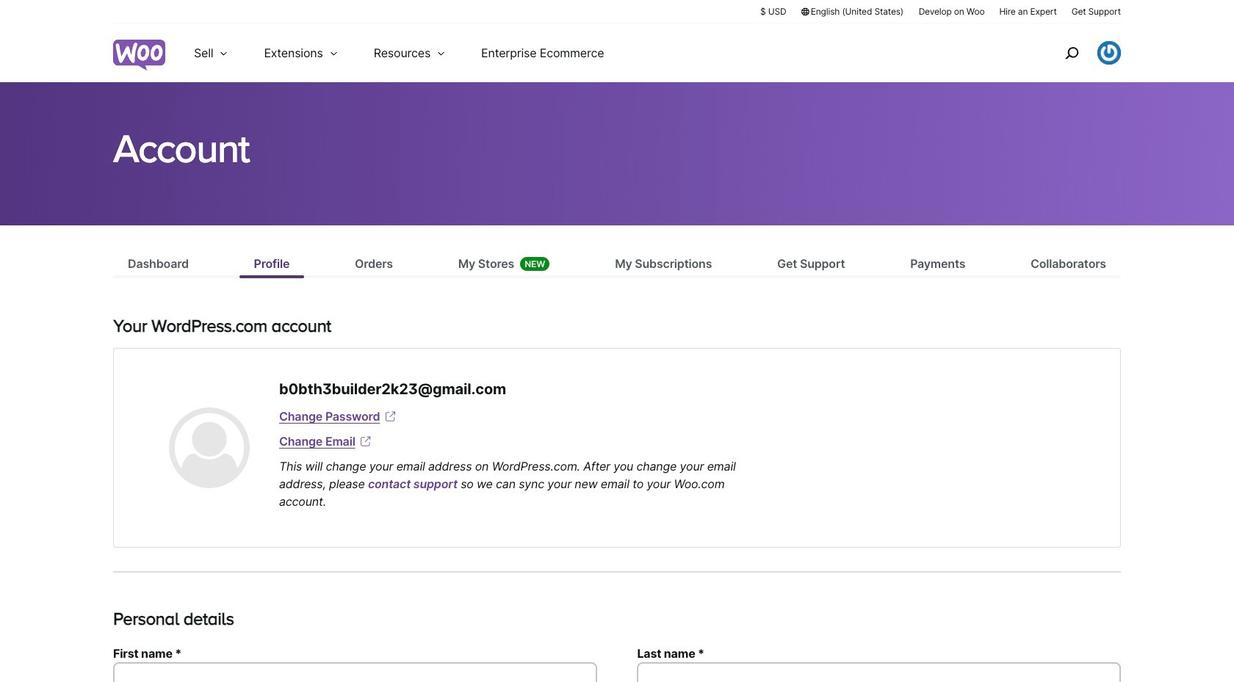 Task type: locate. For each thing, give the bounding box(es) containing it.
gravatar image image
[[169, 408, 250, 489]]

None text field
[[113, 663, 597, 682], [637, 663, 1121, 682], [113, 663, 597, 682], [637, 663, 1121, 682]]

search image
[[1060, 41, 1084, 65]]

external link image
[[383, 409, 398, 424]]



Task type: vqa. For each thing, say whether or not it's contained in the screenshot.
You don't own your content or your presence on these other sites. And that's a risk of using ecommerce aggregators.
no



Task type: describe. For each thing, give the bounding box(es) containing it.
open account menu image
[[1098, 41, 1121, 65]]

service navigation menu element
[[1034, 29, 1121, 77]]

external link image
[[358, 434, 373, 449]]



